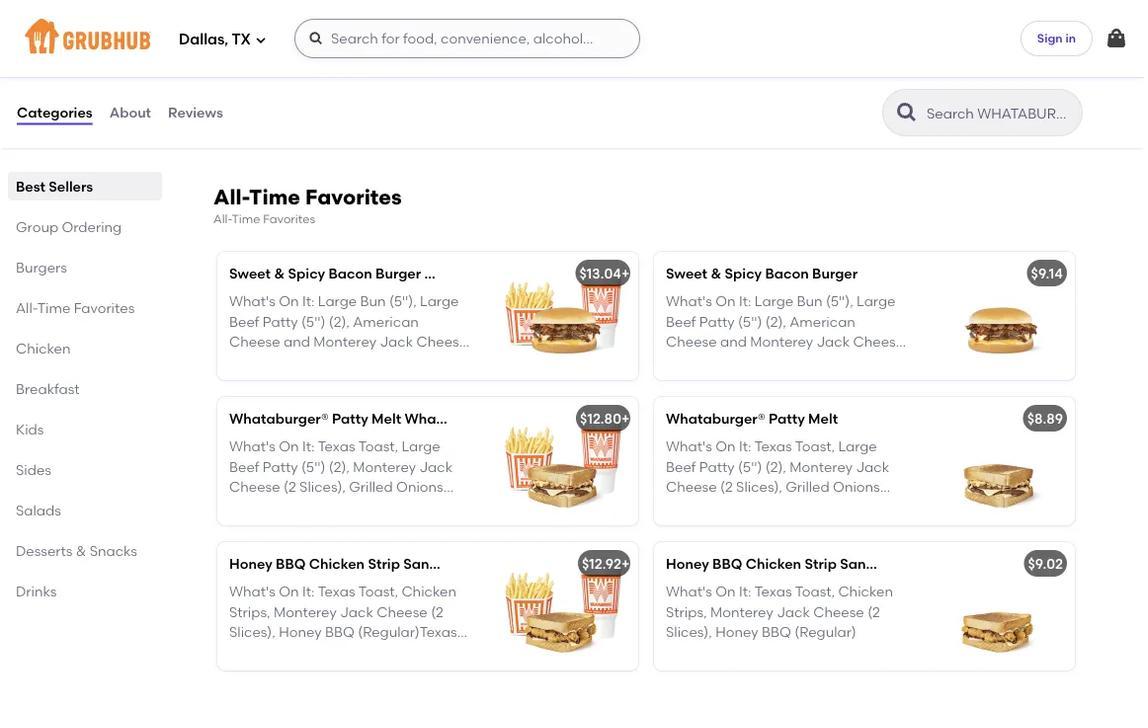 Task type: locate. For each thing, give the bounding box(es) containing it.
2 tomato from the left
[[787, 76, 838, 93]]

1 small from the left
[[318, 56, 355, 73]]

whataburger® for whataburger® patty melt whatameal®
[[229, 411, 329, 428]]

0 horizontal spatial diced
[[229, 116, 269, 133]]

texas up (2),
[[755, 439, 792, 456]]

0 horizontal spatial honey
[[229, 557, 273, 573]]

1 toast, from the top
[[796, 439, 835, 456]]

all-time favorites all-time favorites
[[214, 185, 402, 227]]

0 horizontal spatial bbq
[[276, 557, 306, 573]]

1 horizontal spatial strip
[[805, 557, 837, 573]]

pickles left search icon
[[789, 96, 835, 113]]

1 horizontal spatial mustard
[[828, 116, 883, 133]]

mustard
[[391, 116, 446, 133], [828, 116, 883, 133]]

(regular)
[[229, 136, 291, 153], [666, 136, 728, 153], [844, 499, 906, 516], [795, 625, 857, 641]]

what's inside what's on it: texas toast, chicken strips, monterey jack cheese (2 slices), honey bbq (regular)
[[666, 584, 713, 601]]

best sellers
[[16, 178, 93, 195]]

on
[[279, 56, 299, 73], [716, 56, 736, 73], [716, 439, 736, 456], [716, 584, 736, 601]]

whataburger® patty melt image
[[927, 398, 1076, 526]]

honey
[[229, 557, 273, 573], [666, 557, 710, 573], [716, 625, 759, 641]]

1 horizontal spatial onions
[[709, 116, 756, 133]]

(2
[[721, 479, 733, 496], [868, 605, 881, 621]]

1 bun from the left
[[359, 56, 384, 73]]

it:
[[302, 56, 315, 73], [739, 56, 752, 73], [739, 439, 752, 456], [739, 584, 752, 601]]

1 sweet from the left
[[229, 266, 271, 283]]

spicy for sweet & spicy bacon burger
[[725, 266, 762, 283]]

1 strip from the left
[[368, 557, 400, 573]]

drinks
[[16, 583, 57, 600]]

2 burger from the left
[[813, 266, 858, 283]]

tomato
[[350, 76, 401, 93], [787, 76, 838, 93]]

whataburger® for whataburger® patty melt
[[666, 411, 766, 428]]

2 mustard from the left
[[828, 116, 883, 133]]

slices), inside what's on it: texas toast, chicken strips, monterey jack cheese (2 slices), honey bbq (regular)
[[666, 625, 713, 641]]

2 vertical spatial favorites
[[74, 300, 135, 316]]

all- inside tab
[[16, 300, 37, 316]]

sweet & spicy bacon burger
[[666, 266, 858, 283]]

0 horizontal spatial sandwich
[[404, 557, 471, 573]]

1 horizontal spatial what's on it: small bun (4"), small beef patty (4") (1), tomato (regular), lettuce (regular), pickles (regular), diced onions (regular), mustard (regular)
[[666, 56, 907, 153]]

0 horizontal spatial whataburger®
[[229, 411, 329, 428]]

1 horizontal spatial sandwich
[[841, 557, 908, 573]]

jack
[[857, 459, 890, 476], [777, 605, 811, 621]]

strip for honey bbq chicken strip sandwich whatameal®
[[368, 557, 400, 573]]

1 horizontal spatial &
[[274, 266, 285, 283]]

cheese down whataburger® patty melt
[[666, 479, 717, 496]]

2 bacon from the left
[[766, 266, 809, 283]]

1 horizontal spatial pickles
[[789, 96, 835, 113]]

group
[[16, 218, 58, 235]]

& for sweet & spicy bacon burger whatameal®
[[274, 266, 285, 283]]

2 diced from the left
[[666, 116, 706, 133]]

0 horizontal spatial slices),
[[666, 625, 713, 641]]

sign in button
[[1021, 21, 1093, 56]]

1 vertical spatial jack
[[777, 605, 811, 621]]

time
[[249, 185, 300, 210], [232, 213, 260, 227], [37, 300, 71, 316]]

what's on it: small bun (4"), small beef patty (4") (1), tomato (regular), lettuce (regular), pickles (regular), diced onions (regular), mustard (regular)
[[229, 56, 470, 153], [666, 56, 907, 153]]

beef inside the what's on it: texas toast, large beef patty (5") (2), monterey jack cheese (2 slices), grilled onions (regular), creamy pepper (regular)
[[666, 459, 696, 476]]

(4"),
[[388, 56, 415, 73], [825, 56, 852, 73]]

texas inside the what's on it: texas toast, large beef patty (5") (2), monterey jack cheese (2 slices), grilled onions (regular), creamy pepper (regular)
[[755, 439, 792, 456]]

slices),
[[737, 479, 783, 496], [666, 625, 713, 641]]

(regular),
[[405, 76, 470, 93], [842, 76, 907, 93], [284, 96, 349, 113], [402, 96, 467, 113], [721, 96, 786, 113], [839, 96, 904, 113], [322, 116, 388, 133], [759, 116, 825, 133], [666, 499, 732, 516]]

favorites inside tab
[[74, 300, 135, 316]]

1 vertical spatial slices),
[[666, 625, 713, 641]]

0 horizontal spatial (4")
[[302, 76, 325, 93]]

(1),
[[328, 76, 347, 93], [765, 76, 784, 93]]

toast,
[[796, 439, 835, 456], [796, 584, 835, 601]]

(4")
[[302, 76, 325, 93], [739, 76, 762, 93]]

toast, for melt
[[796, 439, 835, 456]]

large
[[839, 439, 878, 456]]

monterey right "strips,"
[[711, 605, 774, 621]]

2 melt from the left
[[809, 411, 838, 428]]

0 horizontal spatial onions
[[272, 116, 319, 133]]

0 horizontal spatial monterey
[[711, 605, 774, 621]]

0 horizontal spatial mustard
[[391, 116, 446, 133]]

3 + from the top
[[622, 411, 630, 428]]

2 (1), from the left
[[765, 76, 784, 93]]

0 vertical spatial slices),
[[737, 479, 783, 496]]

+ for $8.04
[[622, 28, 630, 45]]

0 horizontal spatial bacon
[[329, 266, 372, 283]]

sign
[[1038, 31, 1063, 45]]

1 vertical spatial toast,
[[796, 584, 835, 601]]

1 sandwich from the left
[[404, 557, 471, 573]]

Search WHATABURGER search field
[[925, 104, 1077, 123]]

bbq
[[276, 557, 306, 573], [713, 557, 743, 573], [762, 625, 792, 641]]

2 horizontal spatial bbq
[[762, 625, 792, 641]]

monterey up grilled
[[790, 459, 853, 476]]

2 sandwich from the left
[[841, 557, 908, 573]]

+
[[622, 28, 630, 45], [622, 266, 630, 283], [622, 411, 630, 428], [622, 557, 630, 573]]

1 + from the top
[[622, 28, 630, 45]]

1 texas from the top
[[755, 439, 792, 456]]

bun
[[359, 56, 384, 73], [796, 56, 821, 73]]

1 vertical spatial all-
[[214, 213, 232, 227]]

jr.®
[[345, 28, 368, 45]]

it: inside the what's on it: texas toast, large beef patty (5") (2), monterey jack cheese (2 slices), grilled onions (regular), creamy pepper (regular)
[[739, 439, 752, 456]]

in
[[1066, 31, 1077, 45]]

what's inside the what's on it: texas toast, large beef patty (5") (2), monterey jack cheese (2 slices), grilled onions (regular), creamy pepper (regular)
[[666, 439, 713, 456]]

1 horizontal spatial melt
[[809, 411, 838, 428]]

bacon for sweet & spicy bacon burger
[[766, 266, 809, 283]]

1 vertical spatial monterey
[[711, 605, 774, 621]]

0 horizontal spatial lettuce
[[229, 96, 281, 113]]

0 vertical spatial (2
[[721, 479, 733, 496]]

kids tab
[[16, 419, 154, 440]]

burger for sweet & spicy bacon burger
[[813, 266, 858, 283]]

honey bbq chicken strip sandwich
[[666, 557, 908, 573]]

favorites
[[306, 185, 402, 210], [263, 213, 315, 227], [74, 300, 135, 316]]

0 horizontal spatial tomato
[[350, 76, 401, 93]]

burger
[[376, 266, 421, 283], [813, 266, 858, 283]]

grilled
[[786, 479, 830, 496]]

spicy
[[288, 266, 325, 283], [725, 266, 762, 283]]

2 sweet from the left
[[666, 266, 708, 283]]

1 horizontal spatial lettuce
[[666, 96, 718, 113]]

honey for honey bbq chicken strip sandwich
[[666, 557, 710, 573]]

pickles down jr.®
[[352, 96, 398, 113]]

jack down honey bbq chicken strip sandwich
[[777, 605, 811, 621]]

cheese inside what's on it: texas toast, chicken strips, monterey jack cheese (2 slices), honey bbq (regular)
[[814, 605, 865, 621]]

whatameal®
[[371, 28, 459, 45], [425, 266, 512, 283], [405, 411, 493, 428], [474, 557, 562, 573]]

sweet for sweet & spicy bacon burger
[[666, 266, 708, 283]]

$13.04
[[580, 266, 622, 283]]

about
[[109, 104, 151, 121]]

2 strip from the left
[[805, 557, 837, 573]]

0 vertical spatial cheese
[[666, 479, 717, 496]]

0 horizontal spatial &
[[76, 543, 86, 560]]

whataburger®
[[229, 411, 329, 428], [666, 411, 766, 428]]

burgers tab
[[16, 257, 154, 278]]

time for all-time favorites all-time favorites
[[249, 185, 300, 210]]

on for patty
[[716, 439, 736, 456]]

strips,
[[666, 605, 707, 621]]

small
[[318, 56, 355, 73], [418, 56, 455, 73], [755, 56, 792, 73], [855, 56, 892, 73]]

sweet
[[229, 266, 271, 283], [666, 266, 708, 283]]

slices), down "strips,"
[[666, 625, 713, 641]]

toast, inside what's on it: texas toast, chicken strips, monterey jack cheese (2 slices), honey bbq (regular)
[[796, 584, 835, 601]]

kids
[[16, 421, 44, 438]]

sweet & spicy bacon burger whatameal®
[[229, 266, 512, 283]]

1 mustard from the left
[[391, 116, 446, 133]]

desserts & snacks
[[16, 543, 137, 560]]

salads
[[16, 502, 61, 519]]

1 horizontal spatial honey
[[666, 557, 710, 573]]

it: for whataburger
[[302, 56, 315, 73]]

melt
[[372, 411, 401, 428], [809, 411, 838, 428]]

(regular) inside the what's on it: texas toast, large beef patty (5") (2), monterey jack cheese (2 slices), grilled onions (regular), creamy pepper (regular)
[[844, 499, 906, 516]]

texas down honey bbq chicken strip sandwich
[[755, 584, 792, 601]]

0 vertical spatial favorites
[[306, 185, 402, 210]]

0 horizontal spatial spicy
[[288, 266, 325, 283]]

&
[[274, 266, 285, 283], [711, 266, 722, 283], [76, 543, 86, 560]]

toast, inside the what's on it: texas toast, large beef patty (5") (2), monterey jack cheese (2 slices), grilled onions (regular), creamy pepper (regular)
[[796, 439, 835, 456]]

pickles
[[352, 96, 398, 113], [789, 96, 835, 113]]

svg image left jr.®
[[308, 31, 324, 46]]

1 horizontal spatial burger
[[813, 266, 858, 283]]

whataburger® patty melt
[[666, 411, 838, 428]]

1 (4"), from the left
[[388, 56, 415, 73]]

0 horizontal spatial pickles
[[352, 96, 398, 113]]

1 vertical spatial time
[[232, 213, 260, 227]]

$4.14
[[1031, 28, 1064, 45]]

svg image right in on the top
[[1105, 27, 1129, 50]]

1 horizontal spatial tomato
[[787, 76, 838, 93]]

1 horizontal spatial whataburger®
[[666, 411, 766, 428]]

time inside tab
[[37, 300, 71, 316]]

1 horizontal spatial (4"),
[[825, 56, 852, 73]]

what's for whataburger®
[[666, 439, 713, 456]]

jack inside the what's on it: texas toast, large beef patty (5") (2), monterey jack cheese (2 slices), grilled onions (regular), creamy pepper (regular)
[[857, 459, 890, 476]]

1 horizontal spatial jack
[[857, 459, 890, 476]]

reviews button
[[167, 77, 224, 148]]

strip
[[368, 557, 400, 573], [805, 557, 837, 573]]

toast, for chicken
[[796, 584, 835, 601]]

jack down large
[[857, 459, 890, 476]]

0 horizontal spatial (2
[[721, 479, 733, 496]]

it: for patty
[[739, 439, 752, 456]]

svg image
[[1105, 27, 1129, 50], [308, 31, 324, 46]]

& inside tab
[[76, 543, 86, 560]]

1 horizontal spatial (1),
[[765, 76, 784, 93]]

2 vertical spatial time
[[37, 300, 71, 316]]

favorites for all-time favorites
[[74, 300, 135, 316]]

beef
[[229, 76, 260, 93], [666, 76, 696, 93], [666, 459, 696, 476]]

2 horizontal spatial onions
[[833, 479, 881, 496]]

1 horizontal spatial slices),
[[737, 479, 783, 496]]

what's for #7
[[229, 56, 276, 73]]

1 vertical spatial (2
[[868, 605, 881, 621]]

1 horizontal spatial cheese
[[814, 605, 865, 621]]

1 vertical spatial texas
[[755, 584, 792, 601]]

monterey inside the what's on it: texas toast, large beef patty (5") (2), monterey jack cheese (2 slices), grilled onions (regular), creamy pepper (regular)
[[790, 459, 853, 476]]

sandwich
[[404, 557, 471, 573], [841, 557, 908, 573]]

0 horizontal spatial cheese
[[666, 479, 717, 496]]

1 vertical spatial cheese
[[814, 605, 865, 621]]

0 vertical spatial toast,
[[796, 439, 835, 456]]

it: for bbq
[[739, 584, 752, 601]]

toast, up grilled
[[796, 439, 835, 456]]

1 spicy from the left
[[288, 266, 325, 283]]

monterey
[[790, 459, 853, 476], [711, 605, 774, 621]]

burgers
[[16, 259, 67, 276]]

lettuce
[[229, 96, 281, 113], [666, 96, 718, 113]]

what's on it: texas toast, chicken strips, monterey jack cheese (2 slices), honey bbq (regular)
[[666, 584, 894, 641]]

(2),
[[766, 459, 787, 476]]

2 bun from the left
[[796, 56, 821, 73]]

0 vertical spatial all-
[[214, 185, 249, 210]]

sign in
[[1038, 31, 1077, 45]]

sellers
[[49, 178, 93, 195]]

bacon
[[329, 266, 372, 283], [766, 266, 809, 283]]

1 horizontal spatial diced
[[666, 116, 706, 133]]

sweet right $13.04 + at top
[[666, 266, 708, 283]]

2 + from the top
[[622, 266, 630, 283]]

2 horizontal spatial &
[[711, 266, 722, 283]]

sweet down the all-time favorites all-time favorites
[[229, 266, 271, 283]]

$12.92 +
[[582, 557, 630, 573]]

4 small from the left
[[855, 56, 892, 73]]

honey bbq chicken strip sandwich whatameal® image
[[490, 543, 639, 672]]

onions
[[272, 116, 319, 133], [709, 116, 756, 133], [833, 479, 881, 496]]

Search for food, convenience, alcohol... search field
[[295, 19, 641, 58]]

1 whataburger® from the left
[[229, 411, 329, 428]]

3 small from the left
[[755, 56, 792, 73]]

2 texas from the top
[[755, 584, 792, 601]]

0 horizontal spatial sweet
[[229, 266, 271, 283]]

(regular) inside what's on it: texas toast, chicken strips, monterey jack cheese (2 slices), honey bbq (regular)
[[795, 625, 857, 641]]

drinks tab
[[16, 581, 154, 602]]

slices), up creamy at the bottom right of page
[[737, 479, 783, 496]]

whataburger
[[250, 28, 341, 45]]

it: inside what's on it: texas toast, chicken strips, monterey jack cheese (2 slices), honey bbq (regular)
[[739, 584, 752, 601]]

1 horizontal spatial monterey
[[790, 459, 853, 476]]

0 horizontal spatial bun
[[359, 56, 384, 73]]

1 (1), from the left
[[328, 76, 347, 93]]

1 horizontal spatial sweet
[[666, 266, 708, 283]]

bbq for honey bbq chicken strip sandwich whatameal®
[[276, 557, 306, 573]]

what's
[[229, 56, 276, 73], [666, 56, 713, 73], [666, 439, 713, 456], [666, 584, 713, 601]]

1 horizontal spatial spicy
[[725, 266, 762, 283]]

categories button
[[16, 77, 94, 148]]

on inside the what's on it: texas toast, large beef patty (5") (2), monterey jack cheese (2 slices), grilled onions (regular), creamy pepper (regular)
[[716, 439, 736, 456]]

0 horizontal spatial (1),
[[328, 76, 347, 93]]

1 what's on it: small bun (4"), small beef patty (4") (1), tomato (regular), lettuce (regular), pickles (regular), diced onions (regular), mustard (regular) from the left
[[229, 56, 470, 153]]

cheese
[[666, 479, 717, 496], [814, 605, 865, 621]]

1 horizontal spatial bun
[[796, 56, 821, 73]]

sweet & spicy bacon burger whatameal® image
[[490, 253, 639, 381]]

0 vertical spatial monterey
[[790, 459, 853, 476]]

2 horizontal spatial honey
[[716, 625, 759, 641]]

dallas,
[[179, 31, 229, 49]]

0 horizontal spatial melt
[[372, 411, 401, 428]]

2 vertical spatial all-
[[16, 300, 37, 316]]

0 vertical spatial texas
[[755, 439, 792, 456]]

on inside what's on it: texas toast, chicken strips, monterey jack cheese (2 slices), honey bbq (regular)
[[716, 584, 736, 601]]

texas for (5")
[[755, 439, 792, 456]]

2 whataburger® from the left
[[666, 411, 766, 428]]

1 horizontal spatial bacon
[[766, 266, 809, 283]]

4 + from the top
[[622, 557, 630, 573]]

1 melt from the left
[[372, 411, 401, 428]]

1 burger from the left
[[376, 266, 421, 283]]

1 horizontal spatial (2
[[868, 605, 881, 621]]

0 horizontal spatial jack
[[777, 605, 811, 621]]

all- for all-time favorites
[[16, 300, 37, 316]]

all-
[[214, 185, 249, 210], [214, 213, 232, 227], [16, 300, 37, 316]]

diced
[[229, 116, 269, 133], [666, 116, 706, 133]]

all-time favorites
[[16, 300, 135, 316]]

0 vertical spatial time
[[249, 185, 300, 210]]

2 toast, from the top
[[796, 584, 835, 601]]

toast, down honey bbq chicken strip sandwich
[[796, 584, 835, 601]]

1 bacon from the left
[[329, 266, 372, 283]]

0 horizontal spatial strip
[[368, 557, 400, 573]]

sides tab
[[16, 460, 154, 480]]

0 horizontal spatial (4"),
[[388, 56, 415, 73]]

texas inside what's on it: texas toast, chicken strips, monterey jack cheese (2 slices), honey bbq (regular)
[[755, 584, 792, 601]]

cheese down honey bbq chicken strip sandwich
[[814, 605, 865, 621]]

0 horizontal spatial what's on it: small bun (4"), small beef patty (4") (1), tomato (regular), lettuce (regular), pickles (regular), diced onions (regular), mustard (regular)
[[229, 56, 470, 153]]

1 horizontal spatial (4")
[[739, 76, 762, 93]]

bacon for sweet & spicy bacon burger whatameal®
[[329, 266, 372, 283]]

2 spicy from the left
[[725, 266, 762, 283]]

1 horizontal spatial bbq
[[713, 557, 743, 573]]

#7 whataburger jr.® image
[[927, 15, 1076, 143]]

0 vertical spatial jack
[[857, 459, 890, 476]]

chicken
[[16, 340, 71, 357], [309, 557, 365, 573], [746, 557, 802, 573], [839, 584, 894, 601]]

0 horizontal spatial burger
[[376, 266, 421, 283]]

#7
[[229, 28, 246, 45]]



Task type: describe. For each thing, give the bounding box(es) containing it.
slices), inside the what's on it: texas toast, large beef patty (5") (2), monterey jack cheese (2 slices), grilled onions (regular), creamy pepper (regular)
[[737, 479, 783, 496]]

sandwich for honey bbq chicken strip sandwich whatameal®
[[404, 557, 471, 573]]

honey for honey bbq chicken strip sandwich whatameal®
[[229, 557, 273, 573]]

honey bbq chicken strip sandwich image
[[927, 543, 1076, 672]]

2 small from the left
[[418, 56, 455, 73]]

breakfast tab
[[16, 379, 154, 399]]

sweet for sweet & spicy bacon burger whatameal®
[[229, 266, 271, 283]]

2 (4"), from the left
[[825, 56, 852, 73]]

bbq inside what's on it: texas toast, chicken strips, monterey jack cheese (2 slices), honey bbq (regular)
[[762, 625, 792, 641]]

what's on it: texas toast, large beef patty (5") (2), monterey jack cheese (2 slices), grilled onions (regular), creamy pepper (regular)
[[666, 439, 906, 516]]

2 what's on it: small bun (4"), small beef patty (4") (1), tomato (regular), lettuce (regular), pickles (regular), diced onions (regular), mustard (regular) from the left
[[666, 56, 907, 153]]

jack inside what's on it: texas toast, chicken strips, monterey jack cheese (2 slices), honey bbq (regular)
[[777, 605, 811, 621]]

salads tab
[[16, 500, 154, 521]]

snacks
[[90, 543, 137, 560]]

(5")
[[739, 459, 763, 476]]

favorites for all-time favorites all-time favorites
[[306, 185, 402, 210]]

1 (4") from the left
[[302, 76, 325, 93]]

on for whataburger
[[279, 56, 299, 73]]

ordering
[[62, 218, 122, 235]]

burger for sweet & spicy bacon burger whatameal®
[[376, 266, 421, 283]]

svg image
[[255, 34, 267, 46]]

all-time favorites tab
[[16, 298, 154, 318]]

reviews
[[168, 104, 223, 121]]

+ for $12.80
[[622, 411, 630, 428]]

desserts
[[16, 543, 73, 560]]

on for bbq
[[716, 584, 736, 601]]

$9.02
[[1029, 557, 1064, 573]]

onions inside the what's on it: texas toast, large beef patty (5") (2), monterey jack cheese (2 slices), grilled onions (regular), creamy pepper (regular)
[[833, 479, 881, 496]]

$8.89
[[1028, 411, 1064, 428]]

search icon image
[[896, 101, 919, 125]]

2 lettuce from the left
[[666, 96, 718, 113]]

#7 whataburger jr.® whatameal® image
[[490, 15, 639, 143]]

+ for $12.92
[[622, 557, 630, 573]]

$8.04
[[585, 28, 622, 45]]

2 pickles from the left
[[789, 96, 835, 113]]

#7 whataburger jr.® whatameal®
[[229, 28, 459, 45]]

chicken tab
[[16, 338, 154, 359]]

1 vertical spatial favorites
[[263, 213, 315, 227]]

texas for jack
[[755, 584, 792, 601]]

(2 inside the what's on it: texas toast, large beef patty (5") (2), monterey jack cheese (2 slices), grilled onions (regular), creamy pepper (regular)
[[721, 479, 733, 496]]

strip for honey bbq chicken strip sandwich
[[805, 557, 837, 573]]

categories
[[17, 104, 93, 121]]

honey inside what's on it: texas toast, chicken strips, monterey jack cheese (2 slices), honey bbq (regular)
[[716, 625, 759, 641]]

group ordering tab
[[16, 217, 154, 237]]

group ordering
[[16, 218, 122, 235]]

best
[[16, 178, 45, 195]]

spicy for sweet & spicy bacon burger whatameal®
[[288, 266, 325, 283]]

patty inside the what's on it: texas toast, large beef patty (5") (2), monterey jack cheese (2 slices), grilled onions (regular), creamy pepper (regular)
[[700, 459, 735, 476]]

+ for $13.04
[[622, 266, 630, 283]]

(2 inside what's on it: texas toast, chicken strips, monterey jack cheese (2 slices), honey bbq (regular)
[[868, 605, 881, 621]]

best sellers tab
[[16, 176, 154, 197]]

1 horizontal spatial svg image
[[1105, 27, 1129, 50]]

honey bbq chicken strip sandwich whatameal®
[[229, 557, 562, 573]]

about button
[[108, 77, 152, 148]]

$9.14
[[1032, 266, 1064, 283]]

& for sweet & spicy bacon burger
[[711, 266, 722, 283]]

1 pickles from the left
[[352, 96, 398, 113]]

sweet & spicy bacon burger image
[[927, 253, 1076, 381]]

creamy
[[735, 499, 789, 516]]

monterey inside what's on it: texas toast, chicken strips, monterey jack cheese (2 slices), honey bbq (regular)
[[711, 605, 774, 621]]

chicken inside what's on it: texas toast, chicken strips, monterey jack cheese (2 slices), honey bbq (regular)
[[839, 584, 894, 601]]

what's for honey
[[666, 584, 713, 601]]

cheese inside the what's on it: texas toast, large beef patty (5") (2), monterey jack cheese (2 slices), grilled onions (regular), creamy pepper (regular)
[[666, 479, 717, 496]]

bbq for honey bbq chicken strip sandwich
[[713, 557, 743, 573]]

whataburger® patty melt whatameal® image
[[490, 398, 639, 526]]

$8.04 +
[[585, 28, 630, 45]]

all- for all-time favorites all-time favorites
[[214, 185, 249, 210]]

1 diced from the left
[[229, 116, 269, 133]]

chicken inside "chicken" tab
[[16, 340, 71, 357]]

melt for whataburger® patty melt
[[809, 411, 838, 428]]

main navigation navigation
[[0, 0, 1145, 77]]

breakfast
[[16, 381, 80, 397]]

$12.80
[[580, 411, 622, 428]]

tx
[[232, 31, 251, 49]]

sides
[[16, 462, 51, 478]]

pepper
[[792, 499, 841, 516]]

0 horizontal spatial svg image
[[308, 31, 324, 46]]

$12.92
[[582, 557, 622, 573]]

sandwich for honey bbq chicken strip sandwich
[[841, 557, 908, 573]]

melt for whataburger® patty melt whatameal®
[[372, 411, 401, 428]]

2 (4") from the left
[[739, 76, 762, 93]]

(regular), inside the what's on it: texas toast, large beef patty (5") (2), monterey jack cheese (2 slices), grilled onions (regular), creamy pepper (regular)
[[666, 499, 732, 516]]

dallas, tx
[[179, 31, 251, 49]]

$13.04 +
[[580, 266, 630, 283]]

desserts & snacks tab
[[16, 541, 154, 562]]

time for all-time favorites
[[37, 300, 71, 316]]

1 tomato from the left
[[350, 76, 401, 93]]

whataburger® patty melt whatameal®
[[229, 411, 493, 428]]

1 lettuce from the left
[[229, 96, 281, 113]]

$12.80 +
[[580, 411, 630, 428]]



Task type: vqa. For each thing, say whether or not it's contained in the screenshot.
left the Pressed Retail
no



